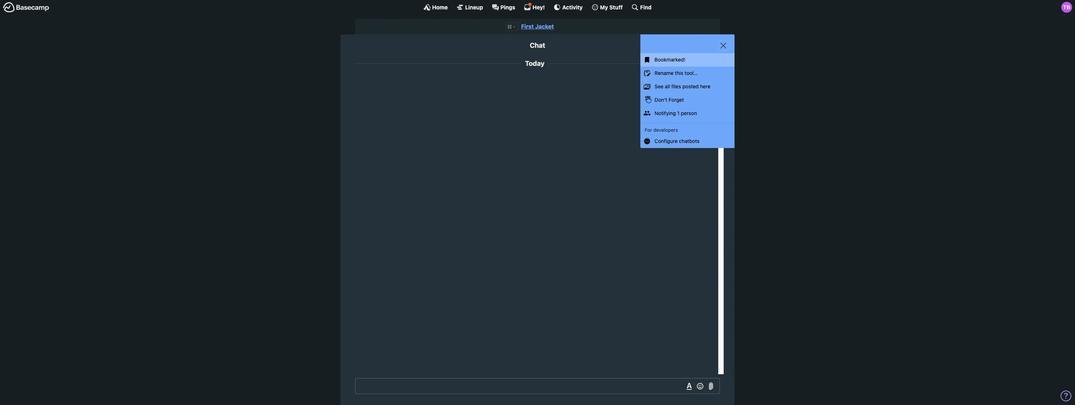 Task type: locate. For each thing, give the bounding box(es) containing it.
rename
[[655, 70, 674, 76]]

chat
[[530, 41, 546, 49]]

pings
[[501, 4, 515, 10]]

rename this tool…
[[655, 70, 698, 76]]

None text field
[[355, 378, 720, 395]]

notifying
[[655, 110, 676, 116]]

all
[[665, 83, 670, 90]]

hello
[[669, 84, 681, 90]]

activity
[[563, 4, 583, 10]]

my
[[600, 4, 608, 10]]

0 vertical spatial tyler black image
[[1062, 2, 1073, 13]]

first
[[521, 23, 534, 30]]

1
[[678, 110, 680, 116]]

see all files posted here link
[[641, 80, 735, 93]]

forget
[[669, 97, 684, 103]]

bookmarked!
[[655, 57, 686, 63]]

this
[[675, 70, 684, 76]]

1 horizontal spatial tyler black image
[[1062, 2, 1073, 13]]

rename this tool… link
[[641, 67, 735, 80]]

0 horizontal spatial tyler black image
[[700, 76, 715, 91]]

configure chatbots link
[[641, 135, 735, 148]]

tyler black image
[[1062, 2, 1073, 13], [700, 76, 715, 91]]

find button
[[632, 4, 652, 11]]

my stuff
[[600, 4, 623, 10]]

see all files posted here
[[655, 83, 711, 90]]

team!
[[683, 84, 696, 90]]

configure chatbots
[[655, 138, 700, 144]]

switch accounts image
[[3, 2, 49, 13]]

lineup
[[465, 4, 483, 10]]

today
[[525, 59, 545, 67]]

jacket
[[535, 23, 554, 30]]

pings button
[[492, 4, 515, 11]]

1 vertical spatial tyler black image
[[700, 76, 715, 91]]



Task type: vqa. For each thing, say whether or not it's contained in the screenshot.
'ANY'
no



Task type: describe. For each thing, give the bounding box(es) containing it.
don't forget link
[[641, 93, 735, 107]]

notifying       1 person
[[655, 110, 697, 116]]

my stuff button
[[592, 4, 623, 11]]

first jacket link
[[521, 23, 554, 30]]

10:09am
[[672, 77, 688, 82]]

activity link
[[554, 4, 583, 11]]

tool…
[[685, 70, 698, 76]]

hello team!
[[669, 84, 696, 90]]

configure
[[655, 138, 678, 144]]

tyler black image inside main element
[[1062, 2, 1073, 13]]

find
[[641, 4, 652, 10]]

notifying       1 person link
[[641, 107, 735, 120]]

don't forget
[[655, 97, 684, 103]]

for developers
[[645, 127, 678, 133]]

hey! button
[[524, 3, 545, 11]]

hey!
[[533, 4, 545, 10]]

here
[[700, 83, 711, 90]]

lineup link
[[457, 4, 483, 11]]

see
[[655, 83, 664, 90]]

don't
[[655, 97, 668, 103]]

home link
[[424, 4, 448, 11]]

posted
[[683, 83, 699, 90]]

bookmarked! link
[[641, 53, 735, 67]]

10:09am link
[[672, 77, 688, 82]]

for
[[645, 127, 652, 133]]

home
[[432, 4, 448, 10]]

10:09am element
[[672, 77, 688, 82]]

person
[[681, 110, 697, 116]]

main element
[[0, 0, 1076, 14]]

developers
[[654, 127, 678, 133]]

stuff
[[610, 4, 623, 10]]

first jacket
[[521, 23, 554, 30]]

chatbots
[[679, 138, 700, 144]]

files
[[672, 83, 681, 90]]



